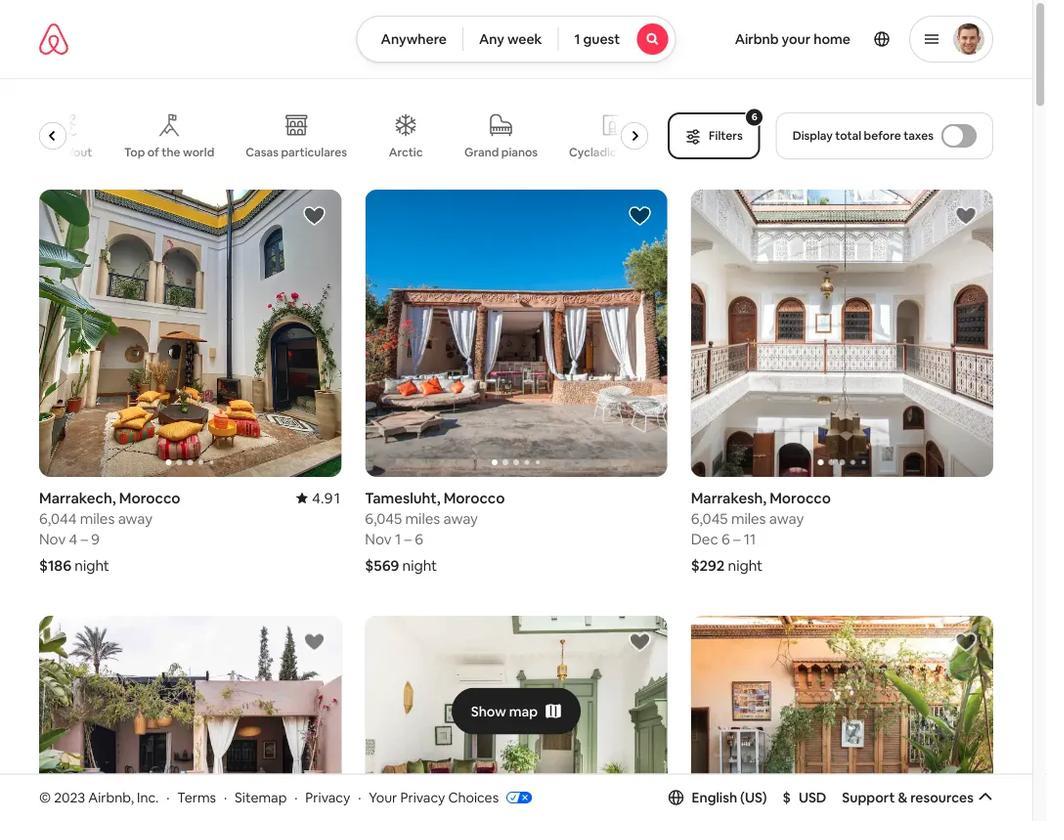 Task type: describe. For each thing, give the bounding box(es) containing it.
4
[[69, 530, 78, 549]]

$292
[[691, 556, 725, 575]]

terms · sitemap · privacy
[[177, 789, 351, 807]]

6,045 for dec
[[691, 509, 728, 528]]

– for 6
[[404, 530, 412, 549]]

morocco for marrakesh, morocco 6,045 miles away dec 6 – 11 $292 night
[[770, 489, 831, 508]]

6 inside the marrakesh, morocco 6,045 miles away dec 6 – 11 $292 night
[[722, 530, 730, 549]]

2 · from the left
[[224, 789, 227, 807]]

sitemap link
[[235, 789, 287, 807]]

english (us) button
[[669, 789, 768, 807]]

6,044
[[39, 509, 77, 528]]

– for 11
[[734, 530, 741, 549]]

$
[[783, 789, 791, 807]]

4 · from the left
[[358, 789, 361, 807]]

display
[[793, 128, 833, 143]]

6,045 for nov
[[365, 509, 402, 528]]

anywhere button
[[357, 16, 464, 63]]

add to wishlist: marrakech, morocco image
[[955, 631, 978, 654]]

the
[[162, 145, 181, 160]]

airbnb your home link
[[724, 19, 863, 60]]

night for 11
[[728, 556, 763, 575]]

morocco for marrakech, morocco 6,044 miles away nov 4 – 9 $186 night
[[119, 489, 180, 508]]

airbnb
[[735, 30, 779, 48]]

miles for 6
[[406, 509, 440, 528]]

4.91 out of 5 average rating image
[[297, 489, 342, 508]]

arctic
[[389, 145, 423, 160]]

english
[[692, 789, 738, 807]]

1 horizontal spatial add to wishlist: marrakesh, morocco image
[[955, 204, 978, 228]]

marrakesh, morocco 6,045 miles away dec 6 – 11 $292 night
[[691, 489, 831, 575]]

$569
[[365, 556, 400, 575]]

sitemap
[[235, 789, 287, 807]]

group containing casas particulares
[[38, 98, 657, 174]]

1 · from the left
[[166, 789, 170, 807]]

away for tamesluht,
[[444, 509, 478, 528]]

marrakesh,
[[691, 489, 767, 508]]

anywhere
[[381, 30, 447, 48]]

1 add to wishlist: marrakech, morocco image from the top
[[303, 204, 326, 228]]

display total before taxes button
[[776, 113, 994, 159]]

nov for 6,045
[[365, 530, 392, 549]]

your privacy choices link
[[369, 789, 532, 808]]

11
[[744, 530, 756, 549]]

ski-in/out
[[39, 145, 92, 160]]

any week button
[[463, 16, 559, 63]]

© 2023 airbnb, inc. ·
[[39, 789, 170, 807]]

terms link
[[177, 789, 216, 807]]

1 inside button
[[575, 30, 581, 48]]

morocco for tamesluht, morocco 6,045 miles away nov 1 – 6 $569 night
[[444, 489, 505, 508]]

tamesluht, morocco 6,045 miles away nov 1 – 6 $569 night
[[365, 489, 505, 575]]

tamesluht,
[[365, 489, 441, 508]]

before
[[864, 128, 902, 143]]

6 inside 'tamesluht, morocco 6,045 miles away nov 1 – 6 $569 night'
[[415, 530, 424, 549]]

filters
[[709, 128, 743, 143]]



Task type: vqa. For each thing, say whether or not it's contained in the screenshot.
'$117 $152'
no



Task type: locate. For each thing, give the bounding box(es) containing it.
marrakech,
[[39, 489, 116, 508]]

away for marrakech,
[[118, 509, 153, 528]]

top
[[124, 145, 145, 160]]

2 add to wishlist: marrakech, morocco image from the top
[[303, 631, 326, 654]]

morocco inside the marrakesh, morocco 6,045 miles away dec 6 – 11 $292 night
[[770, 489, 831, 508]]

6 down tamesluht,
[[415, 530, 424, 549]]

profile element
[[700, 0, 994, 78]]

1 horizontal spatial privacy
[[401, 789, 445, 807]]

©
[[39, 789, 51, 807]]

· left your
[[358, 789, 361, 807]]

away inside 'tamesluht, morocco 6,045 miles away nov 1 – 6 $569 night'
[[444, 509, 478, 528]]

0 horizontal spatial 6,045
[[365, 509, 402, 528]]

particulares
[[281, 145, 347, 160]]

2 horizontal spatial away
[[770, 509, 804, 528]]

0 horizontal spatial –
[[81, 530, 88, 549]]

0 horizontal spatial away
[[118, 509, 153, 528]]

show map button
[[452, 688, 581, 735]]

2 night from the left
[[403, 556, 438, 575]]

privacy
[[306, 789, 351, 807], [401, 789, 445, 807]]

2 morocco from the left
[[444, 489, 505, 508]]

nov inside "marrakech, morocco 6,044 miles away nov 4 – 9 $186 night"
[[39, 530, 66, 549]]

away
[[118, 509, 153, 528], [444, 509, 478, 528], [770, 509, 804, 528]]

airbnb your home
[[735, 30, 851, 48]]

· right inc.
[[166, 789, 170, 807]]

– for 9
[[81, 530, 88, 549]]

show map
[[471, 703, 538, 721]]

add to wishlist: marrakech, morocco image
[[303, 204, 326, 228], [303, 631, 326, 654]]

1 horizontal spatial night
[[403, 556, 438, 575]]

6,045 inside 'tamesluht, morocco 6,045 miles away nov 1 – 6 $569 night'
[[365, 509, 402, 528]]

1 horizontal spatial morocco
[[444, 489, 505, 508]]

2 horizontal spatial night
[[728, 556, 763, 575]]

of
[[148, 145, 159, 160]]

6,045
[[365, 509, 402, 528], [691, 509, 728, 528]]

none search field containing anywhere
[[357, 16, 676, 63]]

1 vertical spatial add to wishlist: marrakesh, morocco image
[[629, 631, 652, 654]]

home
[[814, 30, 851, 48]]

nov inside 'tamesluht, morocco 6,045 miles away nov 1 – 6 $569 night'
[[365, 530, 392, 549]]

2 6,045 from the left
[[691, 509, 728, 528]]

3 morocco from the left
[[770, 489, 831, 508]]

inc.
[[137, 789, 159, 807]]

2023
[[54, 789, 85, 807]]

3 away from the left
[[770, 509, 804, 528]]

cycladic
[[569, 145, 617, 160]]

support & resources
[[843, 789, 974, 807]]

add to wishlist: tamesluht, morocco image
[[629, 204, 652, 228]]

1 left guest
[[575, 30, 581, 48]]

3 night from the left
[[728, 556, 763, 575]]

away inside "marrakech, morocco 6,044 miles away nov 4 – 9 $186 night"
[[118, 509, 153, 528]]

1 horizontal spatial 1
[[575, 30, 581, 48]]

0 horizontal spatial night
[[75, 556, 110, 575]]

– left 9
[[81, 530, 88, 549]]

choices
[[448, 789, 499, 807]]

grand pianos
[[465, 145, 538, 160]]

miles for 11
[[732, 509, 767, 528]]

miles
[[80, 509, 115, 528], [406, 509, 440, 528], [732, 509, 767, 528]]

0 vertical spatial 1
[[575, 30, 581, 48]]

2 6 from the left
[[722, 530, 730, 549]]

display total before taxes
[[793, 128, 934, 143]]

6
[[415, 530, 424, 549], [722, 530, 730, 549]]

0 horizontal spatial nov
[[39, 530, 66, 549]]

1 privacy from the left
[[306, 789, 351, 807]]

1 nov from the left
[[39, 530, 66, 549]]

privacy right your
[[401, 789, 445, 807]]

1 horizontal spatial miles
[[406, 509, 440, 528]]

· right terms
[[224, 789, 227, 807]]

– down tamesluht,
[[404, 530, 412, 549]]

night inside "marrakech, morocco 6,044 miles away nov 4 – 9 $186 night"
[[75, 556, 110, 575]]

2 miles from the left
[[406, 509, 440, 528]]

support & resources button
[[843, 789, 994, 807]]

6 right dec
[[722, 530, 730, 549]]

1 – from the left
[[81, 530, 88, 549]]

9
[[91, 530, 100, 549]]

$ usd
[[783, 789, 827, 807]]

&
[[899, 789, 908, 807]]

add to wishlist: marrakesh, morocco image
[[955, 204, 978, 228], [629, 631, 652, 654]]

total
[[836, 128, 862, 143]]

taxes
[[904, 128, 934, 143]]

3 · from the left
[[295, 789, 298, 807]]

english (us)
[[692, 789, 768, 807]]

1 horizontal spatial 6
[[722, 530, 730, 549]]

– left 11
[[734, 530, 741, 549]]

nov left 4
[[39, 530, 66, 549]]

1 horizontal spatial –
[[404, 530, 412, 549]]

week
[[508, 30, 542, 48]]

4.91
[[312, 489, 342, 508]]

0 vertical spatial add to wishlist: marrakech, morocco image
[[303, 204, 326, 228]]

dec
[[691, 530, 719, 549]]

filters button
[[668, 113, 761, 159]]

night for 6
[[403, 556, 438, 575]]

6,045 inside the marrakesh, morocco 6,045 miles away dec 6 – 11 $292 night
[[691, 509, 728, 528]]

morocco right tamesluht,
[[444, 489, 505, 508]]

0 horizontal spatial 6
[[415, 530, 424, 549]]

1 6 from the left
[[415, 530, 424, 549]]

airbnb,
[[88, 789, 134, 807]]

away inside the marrakesh, morocco 6,045 miles away dec 6 – 11 $292 night
[[770, 509, 804, 528]]

1 guest button
[[558, 16, 676, 63]]

miles down tamesluht,
[[406, 509, 440, 528]]

1 miles from the left
[[80, 509, 115, 528]]

1 horizontal spatial 6,045
[[691, 509, 728, 528]]

guest
[[583, 30, 620, 48]]

terms
[[177, 789, 216, 807]]

morocco inside 'tamesluht, morocco 6,045 miles away nov 1 – 6 $569 night'
[[444, 489, 505, 508]]

your privacy choices
[[369, 789, 499, 807]]

any
[[479, 30, 505, 48]]

pianos
[[502, 145, 538, 160]]

1 horizontal spatial away
[[444, 509, 478, 528]]

2 privacy from the left
[[401, 789, 445, 807]]

miles inside the marrakesh, morocco 6,045 miles away dec 6 – 11 $292 night
[[732, 509, 767, 528]]

1 6,045 from the left
[[365, 509, 402, 528]]

miles up 9
[[80, 509, 115, 528]]

casas
[[246, 145, 279, 160]]

–
[[81, 530, 88, 549], [404, 530, 412, 549], [734, 530, 741, 549]]

in/out
[[59, 145, 92, 160]]

show
[[471, 703, 507, 721]]

cycladic homes
[[569, 145, 657, 160]]

2 away from the left
[[444, 509, 478, 528]]

miles for 9
[[80, 509, 115, 528]]

3 miles from the left
[[732, 509, 767, 528]]

0 horizontal spatial privacy
[[306, 789, 351, 807]]

2 – from the left
[[404, 530, 412, 549]]

away for marrakesh,
[[770, 509, 804, 528]]

casas particulares
[[246, 145, 347, 160]]

$186
[[39, 556, 72, 575]]

marrakech, morocco 6,044 miles away nov 4 – 9 $186 night
[[39, 489, 180, 575]]

3 – from the left
[[734, 530, 741, 549]]

2 horizontal spatial morocco
[[770, 489, 831, 508]]

– inside the marrakesh, morocco 6,045 miles away dec 6 – 11 $292 night
[[734, 530, 741, 549]]

6,045 down tamesluht,
[[365, 509, 402, 528]]

1
[[575, 30, 581, 48], [395, 530, 401, 549]]

None search field
[[357, 16, 676, 63]]

nov up $569 on the left bottom
[[365, 530, 392, 549]]

0 horizontal spatial 1
[[395, 530, 401, 549]]

night down 9
[[75, 556, 110, 575]]

nov for 6,044
[[39, 530, 66, 549]]

morocco inside "marrakech, morocco 6,044 miles away nov 4 – 9 $186 night"
[[119, 489, 180, 508]]

night inside the marrakesh, morocco 6,045 miles away dec 6 – 11 $292 night
[[728, 556, 763, 575]]

1 vertical spatial 1
[[395, 530, 401, 549]]

morocco right marrakech,
[[119, 489, 180, 508]]

usd
[[799, 789, 827, 807]]

2 nov from the left
[[365, 530, 392, 549]]

6,045 up dec
[[691, 509, 728, 528]]

miles up 11
[[732, 509, 767, 528]]

– inside "marrakech, morocco 6,044 miles away nov 4 – 9 $186 night"
[[81, 530, 88, 549]]

miles inside "marrakech, morocco 6,044 miles away nov 4 – 9 $186 night"
[[80, 509, 115, 528]]

night for 9
[[75, 556, 110, 575]]

1 horizontal spatial nov
[[365, 530, 392, 549]]

world
[[183, 145, 214, 160]]

your
[[782, 30, 811, 48]]

resources
[[911, 789, 974, 807]]

1 up $569 on the left bottom
[[395, 530, 401, 549]]

morocco
[[119, 489, 180, 508], [444, 489, 505, 508], [770, 489, 831, 508]]

0 horizontal spatial morocco
[[119, 489, 180, 508]]

1 morocco from the left
[[119, 489, 180, 508]]

0 horizontal spatial add to wishlist: marrakesh, morocco image
[[629, 631, 652, 654]]

1 vertical spatial add to wishlist: marrakech, morocco image
[[303, 631, 326, 654]]

·
[[166, 789, 170, 807], [224, 789, 227, 807], [295, 789, 298, 807], [358, 789, 361, 807]]

1 guest
[[575, 30, 620, 48]]

homes
[[619, 145, 657, 160]]

· left privacy link
[[295, 789, 298, 807]]

night down 11
[[728, 556, 763, 575]]

nov
[[39, 530, 66, 549], [365, 530, 392, 549]]

privacy link
[[306, 789, 351, 807]]

1 night from the left
[[75, 556, 110, 575]]

ski-
[[39, 145, 59, 160]]

2 horizontal spatial miles
[[732, 509, 767, 528]]

– inside 'tamesluht, morocco 6,045 miles away nov 1 – 6 $569 night'
[[404, 530, 412, 549]]

miles inside 'tamesluht, morocco 6,045 miles away nov 1 – 6 $569 night'
[[406, 509, 440, 528]]

night
[[75, 556, 110, 575], [403, 556, 438, 575], [728, 556, 763, 575]]

any week
[[479, 30, 542, 48]]

0 vertical spatial add to wishlist: marrakesh, morocco image
[[955, 204, 978, 228]]

0 horizontal spatial miles
[[80, 509, 115, 528]]

privacy left your
[[306, 789, 351, 807]]

group
[[38, 98, 657, 174], [39, 190, 342, 477], [365, 190, 668, 477], [691, 190, 994, 477], [39, 616, 342, 822], [365, 616, 668, 822], [691, 616, 994, 822]]

privacy inside "link"
[[401, 789, 445, 807]]

1 inside 'tamesluht, morocco 6,045 miles away nov 1 – 6 $569 night'
[[395, 530, 401, 549]]

morocco right marrakesh,
[[770, 489, 831, 508]]

2 horizontal spatial –
[[734, 530, 741, 549]]

night right $569 on the left bottom
[[403, 556, 438, 575]]

(us)
[[741, 789, 768, 807]]

grand
[[465, 145, 499, 160]]

top of the world
[[124, 145, 214, 160]]

support
[[843, 789, 896, 807]]

map
[[510, 703, 538, 721]]

1 away from the left
[[118, 509, 153, 528]]

night inside 'tamesluht, morocco 6,045 miles away nov 1 – 6 $569 night'
[[403, 556, 438, 575]]

your
[[369, 789, 398, 807]]



